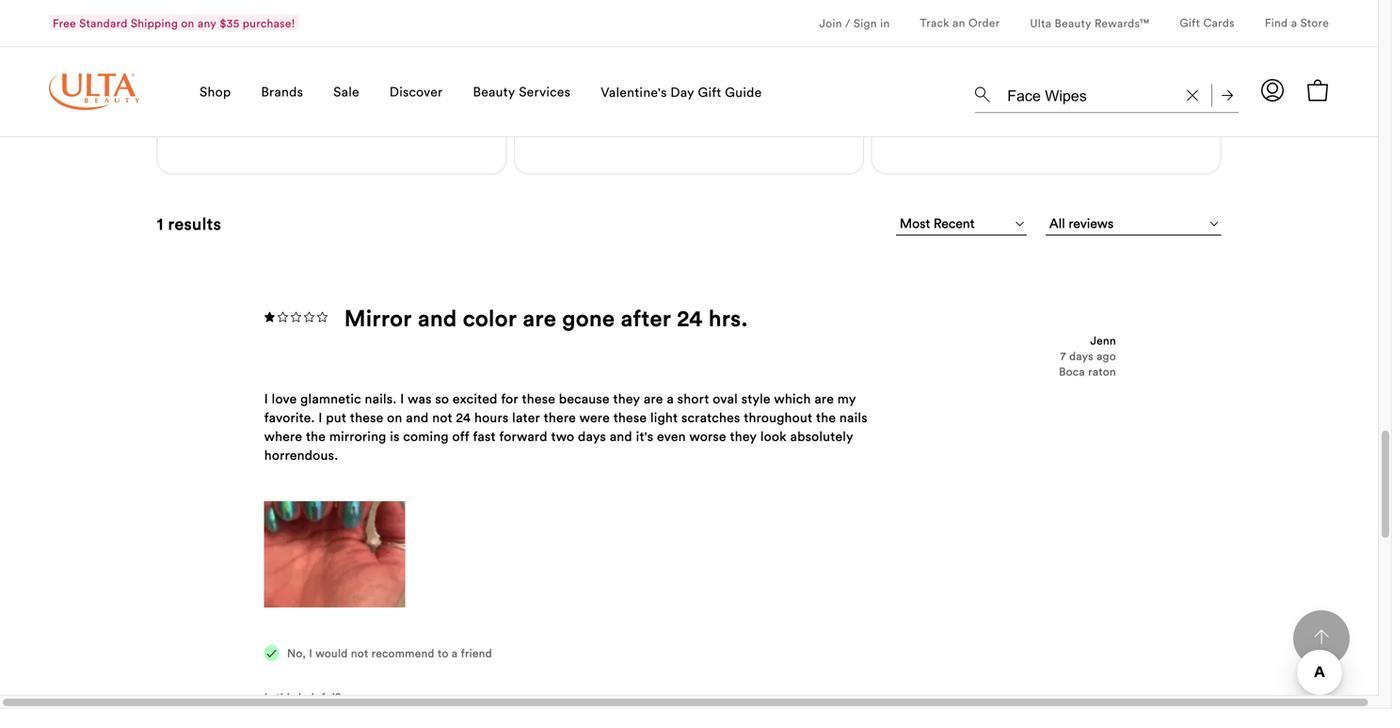 Task type: describe. For each thing, give the bounding box(es) containing it.
log in to your ulta account image
[[1261, 79, 1284, 102]]

3
[[180, 79, 188, 96]]

ulta beauty rewards™ button
[[1030, 0, 1150, 46]]

i left put
[[319, 410, 322, 427]]

shop
[[200, 83, 231, 100]]

guide
[[725, 84, 762, 101]]

pros
[[555, 44, 581, 61]]

0 horizontal spatial are
[[523, 304, 556, 333]]

rewards™
[[1095, 16, 1150, 30]]

$35
[[220, 16, 240, 30]]

no for no pros
[[533, 44, 551, 61]]

no for no cons
[[890, 44, 908, 61]]

submit image
[[1222, 90, 1233, 101]]

1 horizontal spatial these
[[522, 391, 555, 408]]

0 horizontal spatial these
[[350, 410, 384, 427]]

an
[[953, 15, 966, 29]]

valentine's day gift guide link
[[601, 84, 762, 103]]

free
[[53, 16, 76, 30]]

0 horizontal spatial on
[[181, 16, 194, 30]]

scratches
[[682, 410, 740, 427]]

light
[[650, 410, 678, 427]]

no cons
[[890, 44, 943, 61]]

coming
[[403, 429, 449, 445]]

put
[[326, 410, 347, 427]]

1 vertical spatial not
[[351, 647, 368, 661]]

shop button
[[200, 46, 231, 137]]

recommend
[[371, 647, 435, 661]]

nails.
[[365, 391, 397, 408]]

track an order
[[920, 15, 1000, 29]]

no pros
[[533, 44, 581, 61]]

absolutely
[[790, 429, 854, 445]]

sale
[[333, 83, 359, 100]]

3 stars button
[[158, 78, 506, 97]]

two
[[551, 429, 575, 445]]

were
[[580, 410, 610, 427]]

forward
[[499, 429, 548, 445]]

join / sign in button
[[820, 0, 890, 46]]

beauty inside ulta beauty rewards™ button
[[1055, 16, 1092, 30]]

i right no,
[[309, 647, 313, 661]]

mirroring
[[329, 429, 386, 445]]

gone
[[562, 304, 615, 333]]

gift cards link
[[1180, 15, 1235, 33]]

to
[[438, 647, 449, 661]]

after
[[621, 304, 671, 333]]

join / sign in
[[820, 16, 890, 30]]

find
[[1265, 15, 1288, 29]]

rated 1 out of 5 stars image
[[264, 310, 330, 326]]

/
[[845, 16, 851, 30]]

track
[[920, 15, 950, 29]]

which
[[774, 391, 811, 408]]

0
[[461, 41, 468, 55]]

sale button
[[333, 46, 359, 137]]

5 stars
[[180, 39, 221, 56]]

sign
[[854, 16, 877, 30]]

5
[[180, 39, 188, 56]]

beauty inside button
[[473, 83, 515, 100]]

1 vertical spatial and
[[406, 410, 429, 427]]

brands button
[[261, 46, 303, 137]]

stars for 5 stars
[[191, 39, 221, 56]]

nails
[[840, 410, 868, 427]]

beauty services button
[[473, 46, 571, 137]]

1
[[157, 213, 164, 235]]

purchase!
[[243, 16, 295, 30]]

Search products and more search field
[[1005, 75, 1176, 108]]

boca raton
[[1059, 365, 1116, 379]]

favorite.
[[264, 410, 315, 427]]

0 horizontal spatial gift
[[698, 84, 722, 101]]

2 horizontal spatial are
[[815, 391, 834, 408]]

excited
[[453, 391, 498, 408]]

for
[[501, 391, 518, 408]]

standard
[[79, 16, 128, 30]]

store
[[1301, 15, 1329, 29]]

look
[[760, 429, 787, 445]]

mirror and color are gone after 24 hrs.
[[344, 304, 748, 333]]

stars for 3 stars
[[191, 79, 221, 96]]

raton
[[1088, 365, 1116, 379]]

any
[[198, 16, 217, 30]]

discover
[[390, 83, 443, 100]]

it's
[[636, 429, 654, 445]]

is
[[390, 429, 400, 445]]

i love glamnetic nails. i was so excited for these because they are a short oval style which are my favorite. i put these on and not 24 hours later there were these light scratches throughout the nails where the mirroring is coming off fast forward two days and it's even worse they look absolutely horrendous.
[[264, 391, 868, 464]]

0 vertical spatial days
[[1069, 349, 1094, 363]]

even
[[657, 429, 686, 445]]

color
[[463, 304, 517, 333]]

valentine's
[[601, 84, 667, 101]]

3 stars
[[180, 79, 221, 96]]



Task type: vqa. For each thing, say whether or not it's contained in the screenshot.
Grande Cosmetics GrandeBROW Brow Enhancing Serum #3 image
no



Task type: locate. For each thing, give the bounding box(es) containing it.
0 vertical spatial not
[[432, 410, 453, 427]]

7 days ago
[[1061, 349, 1116, 363]]

no,
[[287, 647, 306, 661]]

2 vertical spatial a
[[452, 647, 458, 661]]

0 horizontal spatial days
[[578, 429, 606, 445]]

join
[[820, 16, 842, 30]]

gift left the cards
[[1180, 15, 1200, 29]]

i left love
[[264, 391, 268, 408]]

discover button
[[390, 46, 443, 137]]

a inside find a store link
[[1291, 15, 1298, 29]]

results
[[168, 213, 221, 235]]

0 horizontal spatial they
[[613, 391, 640, 408]]

1 horizontal spatial on
[[387, 410, 402, 427]]

where
[[264, 429, 302, 445]]

they left look
[[730, 429, 757, 445]]

friend
[[461, 647, 492, 661]]

0 horizontal spatial beauty
[[473, 83, 515, 100]]

cards
[[1204, 15, 1235, 29]]

no, i would not recommend to a friend
[[284, 647, 492, 661]]

find a store link
[[1265, 15, 1329, 33]]

0 vertical spatial the
[[816, 410, 836, 427]]

None search field
[[975, 72, 1239, 117]]

2 horizontal spatial these
[[614, 410, 647, 427]]

1 no from the left
[[533, 44, 551, 61]]

0 vertical spatial and
[[418, 304, 457, 333]]

no left cons
[[890, 44, 908, 61]]

cons
[[912, 44, 943, 61]]

stars inside button
[[191, 79, 221, 96]]

stars
[[191, 39, 221, 56], [191, 79, 221, 96]]

no left pros
[[533, 44, 551, 61]]

days
[[1069, 349, 1094, 363], [578, 429, 606, 445]]

days inside i love glamnetic nails. i was so excited for these because they are a short oval style which are my favorite. i put these on and not 24 hours later there were these light scratches throughout the nails where the mirroring is coming off fast forward two days and it's even worse they look absolutely horrendous.
[[578, 429, 606, 445]]

on up is
[[387, 410, 402, 427]]

gift cards
[[1180, 15, 1235, 29]]

gift
[[1180, 15, 1200, 29], [698, 84, 722, 101]]

oval
[[713, 391, 738, 408]]

beauty
[[1055, 16, 1092, 30], [473, 83, 515, 100]]

clear search image
[[1187, 90, 1198, 101]]

a right find
[[1291, 15, 1298, 29]]

1 horizontal spatial days
[[1069, 349, 1094, 363]]

2 no from the left
[[890, 44, 908, 61]]

stars right "3"
[[191, 79, 221, 96]]

1 vertical spatial beauty
[[473, 83, 515, 100]]

1 vertical spatial the
[[306, 429, 326, 445]]

short
[[677, 391, 709, 408]]

not right would
[[351, 647, 368, 661]]

a right to
[[452, 647, 458, 661]]

order
[[969, 15, 1000, 29]]

7
[[1061, 349, 1066, 363]]

i
[[264, 391, 268, 408], [400, 391, 404, 408], [319, 410, 322, 427], [309, 647, 313, 661]]

would
[[316, 647, 348, 661]]

horrendous.
[[264, 447, 338, 464]]

days up boca raton
[[1069, 349, 1094, 363]]

are
[[523, 304, 556, 333], [644, 391, 663, 408], [815, 391, 834, 408]]

24 inside i love glamnetic nails. i was so excited for these because they are a short oval style which are my favorite. i put these on and not 24 hours later there were these light scratches throughout the nails where the mirroring is coming off fast forward two days and it's even worse they look absolutely horrendous.
[[456, 410, 471, 427]]

there
[[544, 410, 576, 427]]

0 horizontal spatial no
[[533, 44, 551, 61]]

1 vertical spatial 24
[[456, 410, 471, 427]]

these up it's
[[614, 410, 647, 427]]

they up it's
[[613, 391, 640, 408]]

these
[[522, 391, 555, 408], [350, 410, 384, 427], [614, 410, 647, 427]]

ulta beauty rewards™
[[1030, 16, 1150, 30]]

fast
[[473, 429, 496, 445]]

these up later
[[522, 391, 555, 408]]

0 horizontal spatial a
[[452, 647, 458, 661]]

2 stars from the top
[[191, 79, 221, 96]]

1 vertical spatial they
[[730, 429, 757, 445]]

1 vertical spatial gift
[[698, 84, 722, 101]]

24 left the hrs. in the right top of the page
[[677, 304, 703, 333]]

hours
[[474, 410, 509, 427]]

services
[[519, 83, 571, 100]]

1 vertical spatial on
[[387, 410, 402, 427]]

0 horizontal spatial 24
[[456, 410, 471, 427]]

back to top image
[[1314, 630, 1329, 645]]

because
[[559, 391, 610, 408]]

go to ulta beauty homepage image
[[49, 73, 139, 110]]

throughout
[[744, 410, 813, 427]]

1 horizontal spatial a
[[667, 391, 674, 408]]

and down "was" at the bottom of the page
[[406, 410, 429, 427]]

not inside i love glamnetic nails. i was so excited for these because they are a short oval style which are my favorite. i put these on and not 24 hours later there were these light scratches throughout the nails where the mirroring is coming off fast forward two days and it's even worse they look absolutely horrendous.
[[432, 410, 453, 427]]

24 up off
[[456, 410, 471, 427]]

mirror
[[344, 304, 412, 333]]

not
[[432, 410, 453, 427], [351, 647, 368, 661]]

1 horizontal spatial 24
[[677, 304, 703, 333]]

love
[[272, 391, 297, 408]]

ago
[[1097, 349, 1116, 363]]

on
[[181, 16, 194, 30], [387, 410, 402, 427]]

a inside i love glamnetic nails. i was so excited for these because they are a short oval style which are my favorite. i put these on and not 24 hours later there were these light scratches throughout the nails where the mirroring is coming off fast forward two days and it's even worse they look absolutely horrendous.
[[667, 391, 674, 408]]

and left it's
[[610, 429, 633, 445]]

1 stars from the top
[[191, 39, 221, 56]]

1 results
[[157, 213, 221, 235]]

0 vertical spatial gift
[[1180, 15, 1200, 29]]

gift right day
[[698, 84, 722, 101]]

are up light
[[644, 391, 663, 408]]

0 items in bag image
[[1307, 79, 1329, 101]]

worse
[[690, 429, 726, 445]]

brands
[[261, 83, 303, 100]]

ulta
[[1030, 16, 1052, 30]]

24
[[677, 304, 703, 333], [456, 410, 471, 427]]

was
[[408, 391, 432, 408]]

the
[[816, 410, 836, 427], [306, 429, 326, 445]]

style
[[742, 391, 771, 408]]

i left "was" at the bottom of the page
[[400, 391, 404, 408]]

the up the horrendous.
[[306, 429, 326, 445]]

so
[[435, 391, 449, 408]]

the up 'absolutely'
[[816, 410, 836, 427]]

on left any
[[181, 16, 194, 30]]

boca
[[1059, 365, 1085, 379]]

0 vertical spatial stars
[[191, 39, 221, 56]]

free standard shipping on any $35 purchase!
[[53, 16, 295, 30]]

2 vertical spatial and
[[610, 429, 633, 445]]

days down were
[[578, 429, 606, 445]]

0 vertical spatial a
[[1291, 15, 1298, 29]]

they
[[613, 391, 640, 408], [730, 429, 757, 445]]

shipping
[[131, 16, 178, 30]]

jenn
[[1091, 334, 1116, 348]]

0 vertical spatial beauty
[[1055, 16, 1092, 30]]

later
[[512, 410, 540, 427]]

1 horizontal spatial they
[[730, 429, 757, 445]]

0 horizontal spatial the
[[306, 429, 326, 445]]

1 vertical spatial stars
[[191, 79, 221, 96]]

are left gone
[[523, 304, 556, 333]]

these up 'mirroring'
[[350, 410, 384, 427]]

1 vertical spatial days
[[578, 429, 606, 445]]

1 horizontal spatial beauty
[[1055, 16, 1092, 30]]

0 vertical spatial they
[[613, 391, 640, 408]]

on inside i love glamnetic nails. i was so excited for these because they are a short oval style which are my favorite. i put these on and not 24 hours later there were these light scratches throughout the nails where the mirroring is coming off fast forward two days and it's even worse they look absolutely horrendous.
[[387, 410, 402, 427]]

1 horizontal spatial are
[[644, 391, 663, 408]]

track an order link
[[920, 15, 1000, 33]]

2 horizontal spatial a
[[1291, 15, 1298, 29]]

1 horizontal spatial not
[[432, 410, 453, 427]]

1 horizontal spatial gift
[[1180, 15, 1200, 29]]

in
[[880, 16, 890, 30]]

beauty left services
[[473, 83, 515, 100]]

0 horizontal spatial not
[[351, 647, 368, 661]]

and left color
[[418, 304, 457, 333]]

1 vertical spatial a
[[667, 391, 674, 408]]

not down so at the left of the page
[[432, 410, 453, 427]]

1 horizontal spatial no
[[890, 44, 908, 61]]

are left my
[[815, 391, 834, 408]]

beauty services
[[473, 83, 571, 100]]

stars right 5
[[191, 39, 221, 56]]

off
[[452, 429, 470, 445]]

day
[[671, 84, 695, 101]]

0 vertical spatial on
[[181, 16, 194, 30]]

0 vertical spatial 24
[[677, 304, 703, 333]]

beauty right the ulta
[[1055, 16, 1092, 30]]

1 horizontal spatial the
[[816, 410, 836, 427]]

and
[[418, 304, 457, 333], [406, 410, 429, 427], [610, 429, 633, 445]]

hrs.
[[709, 304, 748, 333]]

a up light
[[667, 391, 674, 408]]



